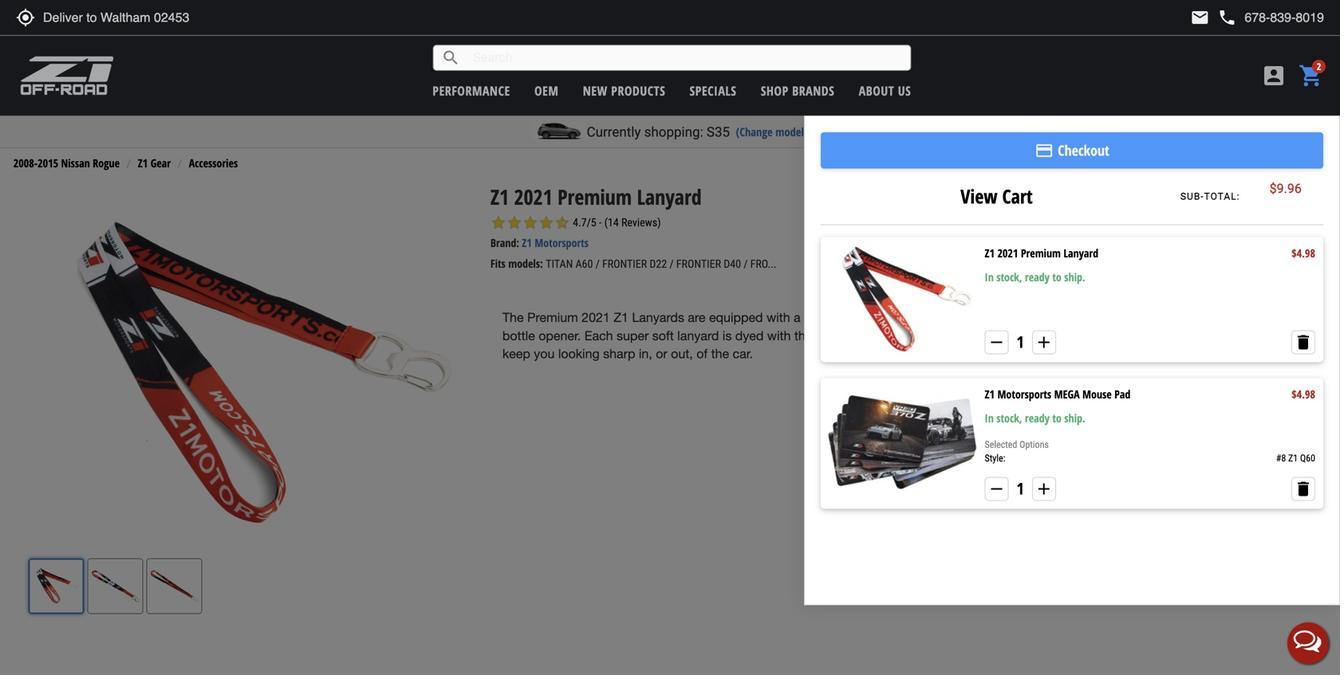 Task type: locate. For each thing, give the bounding box(es) containing it.
view
[[961, 184, 998, 210]]

0 vertical spatial lanyard
[[637, 183, 702, 211]]

d22
[[650, 258, 667, 271]]

in for remove
[[985, 270, 994, 285]]

and right clasp,
[[1013, 310, 1034, 325]]

1 vertical spatial premium
[[1021, 246, 1061, 261]]

1 vertical spatial ready
[[1135, 379, 1163, 396]]

1 vertical spatial and
[[948, 329, 969, 343]]

frontier
[[603, 258, 647, 271], [677, 258, 721, 271]]

z1 up selected
[[985, 387, 995, 402]]

2021 inside z1 2021 premium lanyard star star star star star_half 4.7/5 - (14 reviews) brand: z1 motorsports fits models: titan a60 / frontier d22 / frontier d40 / fro...
[[514, 183, 553, 211]]

view cart
[[961, 184, 1033, 210]]

lanyard for z1 2021 premium lanyard
[[1064, 246, 1099, 261]]

in right mega
[[1089, 379, 1099, 396]]

ready
[[1025, 270, 1050, 285], [1135, 379, 1163, 396], [1025, 411, 1050, 426]]

z1 motorsports mega mouse pad image
[[825, 383, 981, 500]]

1 horizontal spatial is
[[973, 329, 982, 343]]

0 vertical spatial $4.98
[[1292, 246, 1316, 261]]

about us
[[859, 82, 912, 99]]

pad
[[1115, 387, 1131, 402]]

motorsports inside z1 2021 premium lanyard star star star star star_half 4.7/5 - (14 reviews) brand: z1 motorsports fits models: titan a60 / frontier d22 / frontier d40 / fro...
[[535, 235, 589, 251]]

1 vertical spatial ship.
[[1180, 379, 1204, 396]]

add down options
[[1035, 480, 1054, 499]]

car.
[[733, 347, 753, 362]]

1 down selected options on the right bottom
[[1017, 478, 1025, 500]]

2 $4.98 from the top
[[1292, 387, 1316, 402]]

mail phone
[[1191, 8, 1237, 27]]

swivel
[[937, 310, 972, 325]]

0 horizontal spatial and
[[948, 329, 969, 343]]

ship. for selected options
[[1065, 411, 1086, 426]]

1 / from the left
[[596, 258, 600, 271]]

add right sure
[[1035, 333, 1054, 352]]

2 vertical spatial in
[[985, 411, 994, 426]]

stock, for remove
[[997, 270, 1023, 285]]

lanyard for z1 2021 premium lanyard star star star star star_half 4.7/5 - (14 reviews) brand: z1 motorsports fits models: titan a60 / frontier d22 / frontier d40 / fro...
[[637, 183, 702, 211]]

performance
[[433, 82, 510, 99]]

cart
[[1003, 184, 1033, 210], [1222, 493, 1245, 512]]

cart inside menu
[[1003, 184, 1033, 210]]

ship. inside in stock, ready to ship. help
[[1180, 379, 1204, 396]]

of
[[697, 347, 708, 362]]

0 horizontal spatial 2021
[[514, 183, 553, 211]]

1 vertical spatial 1
[[1017, 478, 1025, 500]]

/ right a60
[[596, 258, 600, 271]]

ready up options
[[1025, 411, 1050, 426]]

0 vertical spatial add
[[1035, 333, 1054, 352]]

frontier left d40
[[677, 258, 721, 271]]

z1 2021 premium lanyard image
[[825, 242, 981, 359]]

motorsports down "star_half"
[[535, 235, 589, 251]]

Search search field
[[461, 46, 911, 70]]

0 vertical spatial and
[[1013, 310, 1034, 325]]

cart right view
[[1003, 184, 1033, 210]]

z1 up models:
[[522, 235, 532, 251]]

1 vertical spatial add
[[1035, 480, 1054, 499]]

1 vertical spatial remove
[[988, 480, 1007, 499]]

1 vertical spatial in stock, ready to ship.
[[985, 411, 1086, 426]]

to down the z1 2021 premium lanyard link
[[1053, 270, 1062, 285]]

currently shopping: s35 (change model)
[[587, 124, 808, 140]]

stock, right mega
[[1102, 379, 1132, 396]]

you
[[534, 347, 555, 362]]

2 is from the left
[[973, 329, 982, 343]]

to left help
[[1166, 379, 1177, 396]]

with left the a
[[767, 310, 791, 325]]

stock, down z1 2021 premium lanyard
[[997, 270, 1023, 285]]

1 vertical spatial the
[[712, 347, 730, 362]]

sub-total:
[[1181, 191, 1241, 202]]

z1 up super
[[614, 310, 629, 325]]

/ right d22
[[670, 258, 674, 271]]

lanyard inside z1 2021 premium lanyard star star star star star_half 4.7/5 - (14 reviews) brand: z1 motorsports fits models: titan a60 / frontier d22 / frontier d40 / fro...
[[637, 183, 702, 211]]

1 $4.98 from the top
[[1292, 246, 1316, 261]]

to right add
[[1207, 493, 1218, 512]]

1 in stock, ready to ship. from the top
[[985, 270, 1086, 285]]

0 horizontal spatial /
[[596, 258, 600, 271]]

fro...
[[751, 258, 777, 271]]

clasp,
[[975, 310, 1009, 325]]

in stock, ready to ship. up options
[[985, 411, 1086, 426]]

1 vertical spatial stock,
[[1102, 379, 1132, 396]]

0 vertical spatial remove
[[988, 333, 1007, 352]]

a60
[[576, 258, 593, 271]]

0 horizontal spatial cart
[[1003, 184, 1033, 210]]

the
[[503, 310, 524, 325]]

/ right d40
[[744, 258, 748, 271]]

in up clasp,
[[985, 270, 994, 285]]

z1 2021 premium lanyard link
[[985, 246, 1099, 262]]

to right sure
[[1014, 329, 1025, 343]]

1 vertical spatial 2021
[[998, 246, 1019, 261]]

z1 motorsports mega mouse pad
[[985, 387, 1131, 402]]

1 horizontal spatial the
[[795, 329, 813, 343]]

3 / from the left
[[744, 258, 748, 271]]

star
[[491, 215, 507, 231], [507, 215, 523, 231], [523, 215, 539, 231], [539, 215, 555, 231]]

1 vertical spatial lanyard
[[1064, 246, 1099, 261]]

#8
[[1277, 453, 1287, 464]]

2 vertical spatial stock,
[[997, 411, 1023, 426]]

sure
[[986, 329, 1010, 343]]

z1 gear link
[[138, 156, 171, 171]]

sub-
[[1181, 191, 1205, 202]]

2021 up each
[[582, 310, 610, 325]]

premium up the '4.7/5 -'
[[558, 183, 632, 211]]

1 star from the left
[[491, 215, 507, 231]]

0 horizontal spatial lanyard
[[637, 183, 702, 211]]

keep
[[503, 347, 531, 362]]

1 vertical spatial $4.98
[[1292, 387, 1316, 402]]

0 vertical spatial motorsports
[[535, 235, 589, 251]]

lanyard inside view cart menu
[[1064, 246, 1099, 261]]

the down the a
[[795, 329, 813, 343]]

ship. left help
[[1180, 379, 1204, 396]]

stock,
[[997, 270, 1023, 285], [1102, 379, 1132, 396], [997, 411, 1023, 426]]

0 vertical spatial 1
[[1017, 331, 1025, 353]]

2 1 from the top
[[1017, 478, 1025, 500]]

1 horizontal spatial lanyard
[[1064, 246, 1099, 261]]

1 vertical spatial motorsports
[[998, 387, 1052, 402]]

z1 2021 premium lanyard
[[985, 246, 1099, 261]]

and down swivel
[[948, 329, 969, 343]]

premium
[[558, 183, 632, 211], [1021, 246, 1061, 261], [528, 310, 578, 325]]

new products link
[[583, 82, 666, 99]]

premium inside the premium 2021 z1 lanyards are equipped with a chromed all metal oval swivel clasp, and bottle opener. each super soft lanyard is dyed with the z1 livery on each side, and is sure to keep you looking sharp in, or out, of the car.
[[528, 310, 578, 325]]

$4.98
[[1292, 246, 1316, 261], [1292, 387, 1316, 402]]

ship. down mega
[[1065, 411, 1086, 426]]

1 right sure
[[1017, 331, 1025, 353]]

z1 gear
[[138, 156, 171, 171]]

(change model) link
[[736, 124, 808, 140]]

remove down style:
[[988, 480, 1007, 499]]

ship. for remove
[[1065, 270, 1086, 285]]

ship. down z1 2021 premium lanyard
[[1065, 270, 1086, 285]]

4 star from the left
[[539, 215, 555, 231]]

s35
[[707, 124, 730, 140]]

is down equipped
[[723, 329, 732, 343]]

2 vertical spatial 2021
[[582, 310, 610, 325]]

mail
[[1191, 8, 1210, 27]]

in
[[985, 270, 994, 285], [1089, 379, 1099, 396], [985, 411, 994, 426]]

search
[[442, 48, 461, 67]]

mouse
[[1083, 387, 1112, 402]]

premium for z1 2021 premium lanyard
[[1021, 246, 1061, 261]]

2 horizontal spatial /
[[744, 258, 748, 271]]

2021 inside view cart menu
[[998, 246, 1019, 261]]

1 vertical spatial with
[[768, 329, 791, 343]]

z1 up brand:
[[491, 183, 509, 211]]

2 horizontal spatial 2021
[[998, 246, 1019, 261]]

motorsports left mega
[[998, 387, 1052, 402]]

shopping_cart link
[[1295, 63, 1325, 89]]

stock, for selected options
[[997, 411, 1023, 426]]

livery
[[835, 329, 864, 343]]

0 vertical spatial ship.
[[1065, 270, 1086, 285]]

each
[[886, 329, 913, 343]]

brand:
[[491, 235, 520, 251]]

shop
[[761, 82, 789, 99]]

premium down view cart link
[[1021, 246, 1061, 261]]

metal
[[875, 310, 906, 325]]

0 vertical spatial cart
[[1003, 184, 1033, 210]]

1 horizontal spatial 2021
[[582, 310, 610, 325]]

add_shopping_cart
[[1158, 493, 1177, 512]]

1
[[1017, 331, 1025, 353], [1017, 478, 1025, 500]]

in stock, ready to ship. down z1 2021 premium lanyard
[[985, 270, 1086, 285]]

the right of
[[712, 347, 730, 362]]

shopping:
[[645, 124, 704, 140]]

opener.
[[539, 329, 581, 343]]

is left sure
[[973, 329, 982, 343]]

is
[[723, 329, 732, 343], [973, 329, 982, 343]]

star_half
[[555, 215, 571, 231]]

2021 up 'z1 motorsports' link
[[514, 183, 553, 211]]

2021 for z1 2021 premium lanyard star star star star star_half 4.7/5 - (14 reviews) brand: z1 motorsports fits models: titan a60 / frontier d22 / frontier d40 / fro...
[[514, 183, 553, 211]]

0 vertical spatial ready
[[1025, 270, 1050, 285]]

1 add from the top
[[1035, 333, 1054, 352]]

z1 left the gear
[[138, 156, 148, 171]]

account_box
[[1262, 63, 1287, 89]]

1 vertical spatial cart
[[1222, 493, 1245, 512]]

models:
[[509, 256, 543, 271]]

1 vertical spatial delete
[[1294, 480, 1314, 499]]

2 in stock, ready to ship. from the top
[[985, 411, 1086, 426]]

0 vertical spatial delete
[[1294, 333, 1314, 352]]

2 vertical spatial ready
[[1025, 411, 1050, 426]]

2 vertical spatial ship.
[[1065, 411, 1086, 426]]

1 1 from the top
[[1017, 331, 1025, 353]]

0 vertical spatial stock,
[[997, 270, 1023, 285]]

in for selected options
[[985, 411, 994, 426]]

0 horizontal spatial is
[[723, 329, 732, 343]]

remove down clasp,
[[988, 333, 1007, 352]]

premium inside z1 2021 premium lanyard star star star star star_half 4.7/5 - (14 reviews) brand: z1 motorsports fits models: titan a60 / frontier d22 / frontier d40 / fro...
[[558, 183, 632, 211]]

2021 inside the premium 2021 z1 lanyards are equipped with a chromed all metal oval swivel clasp, and bottle opener. each super soft lanyard is dyed with the z1 livery on each side, and is sure to keep you looking sharp in, or out, of the car.
[[582, 310, 610, 325]]

in stock, ready to ship. help
[[1089, 377, 1225, 396]]

remove
[[988, 333, 1007, 352], [988, 480, 1007, 499]]

motorsports inside view cart menu
[[998, 387, 1052, 402]]

1 remove from the top
[[988, 333, 1007, 352]]

1 horizontal spatial motorsports
[[998, 387, 1052, 402]]

1 horizontal spatial /
[[670, 258, 674, 271]]

z1 motorsports link
[[522, 235, 589, 251]]

1 vertical spatial in
[[1089, 379, 1099, 396]]

bottle
[[503, 329, 535, 343]]

2 vertical spatial premium
[[528, 310, 578, 325]]

0 horizontal spatial motorsports
[[535, 235, 589, 251]]

in stock, ready to ship. for remove
[[985, 270, 1086, 285]]

ready down z1 2021 premium lanyard
[[1025, 270, 1050, 285]]

premium up opener.
[[528, 310, 578, 325]]

2021 down view cart link
[[998, 246, 1019, 261]]

specials link
[[690, 82, 737, 99]]

soft
[[653, 329, 674, 343]]

in up selected
[[985, 411, 994, 426]]

on
[[868, 329, 882, 343]]

1 horizontal spatial frontier
[[677, 258, 721, 271]]

0 vertical spatial in
[[985, 270, 994, 285]]

with right dyed on the right of the page
[[768, 329, 791, 343]]

mail link
[[1191, 8, 1210, 27]]

2 add from the top
[[1035, 480, 1054, 499]]

out,
[[671, 347, 693, 362]]

stock, up selected options on the right bottom
[[997, 411, 1023, 426]]

1 horizontal spatial cart
[[1222, 493, 1245, 512]]

0 vertical spatial the
[[795, 329, 813, 343]]

0 horizontal spatial frontier
[[603, 258, 647, 271]]

cart right add
[[1222, 493, 1245, 512]]

premium inside view cart menu
[[1021, 246, 1061, 261]]

0 vertical spatial 2021
[[514, 183, 553, 211]]

are
[[688, 310, 706, 325]]

each
[[585, 329, 613, 343]]

0 vertical spatial premium
[[558, 183, 632, 211]]

accessories link
[[189, 156, 238, 171]]

frontier left d22
[[603, 258, 647, 271]]

about us link
[[859, 82, 912, 99]]

to
[[1053, 270, 1062, 285], [1014, 329, 1025, 343], [1166, 379, 1177, 396], [1053, 411, 1062, 426], [1207, 493, 1218, 512]]

0 vertical spatial in stock, ready to ship.
[[985, 270, 1086, 285]]

(change
[[736, 124, 773, 140]]

ready right pad
[[1135, 379, 1163, 396]]

delete
[[1294, 333, 1314, 352], [1294, 480, 1314, 499]]



Task type: describe. For each thing, give the bounding box(es) containing it.
to inside in stock, ready to ship. help
[[1166, 379, 1177, 396]]

phone
[[1218, 8, 1237, 27]]

shopping_cart
[[1299, 63, 1325, 89]]

fits
[[491, 256, 506, 271]]

equipped
[[709, 310, 763, 325]]

dyed
[[736, 329, 764, 343]]

my_location
[[16, 8, 35, 27]]

2008-2015 nissan rogue
[[13, 156, 120, 171]]

2008-
[[13, 156, 38, 171]]

total:
[[1205, 191, 1241, 202]]

accessories
[[189, 156, 238, 171]]

lanyard
[[678, 329, 719, 343]]

rogue
[[93, 156, 120, 171]]

shop brands link
[[761, 82, 835, 99]]

2 delete from the top
[[1294, 480, 1314, 499]]

looking
[[558, 347, 600, 362]]

selected options
[[985, 440, 1049, 451]]

1 delete from the top
[[1294, 333, 1314, 352]]

in inside in stock, ready to ship. help
[[1089, 379, 1099, 396]]

lanyards
[[632, 310, 685, 325]]

chromed
[[805, 310, 855, 325]]

add_shopping_cart add to cart
[[1158, 493, 1245, 512]]

side,
[[917, 329, 944, 343]]

view cart link
[[821, 181, 1173, 213]]

help
[[1207, 377, 1225, 394]]

2021 for z1 2021 premium lanyard
[[998, 246, 1019, 261]]

new
[[583, 82, 608, 99]]

0 horizontal spatial the
[[712, 347, 730, 362]]

options
[[1020, 440, 1049, 451]]

in,
[[639, 347, 653, 362]]

3 star from the left
[[523, 215, 539, 231]]

specials
[[690, 82, 737, 99]]

about
[[859, 82, 895, 99]]

ready inside in stock, ready to ship. help
[[1135, 379, 1163, 396]]

to down z1 motorsports mega mouse pad
[[1053, 411, 1062, 426]]

titan
[[546, 258, 573, 271]]

model)
[[776, 124, 808, 140]]

a
[[794, 310, 801, 325]]

style:
[[985, 453, 1006, 464]]

z1 down view cart link
[[985, 246, 995, 261]]

products
[[611, 82, 666, 99]]

the premium 2021 z1 lanyards are equipped with a chromed all metal oval swivel clasp, and bottle opener. each super soft lanyard is dyed with the z1 livery on each side, and is sure to keep you looking sharp in, or out, of the car.
[[503, 310, 1034, 362]]

z1 right #8
[[1289, 453, 1299, 464]]

1 frontier from the left
[[603, 258, 647, 271]]

oval
[[910, 310, 933, 325]]

payment checkout
[[1035, 141, 1110, 160]]

to inside the premium 2021 z1 lanyards are equipped with a chromed all metal oval swivel clasp, and bottle opener. each super soft lanyard is dyed with the z1 livery on each side, and is sure to keep you looking sharp in, or out, of the car.
[[1014, 329, 1025, 343]]

or
[[656, 347, 668, 362]]

2 remove from the top
[[988, 480, 1007, 499]]

in stock, ready to ship. for selected options
[[985, 411, 1086, 426]]

sharp
[[603, 347, 636, 362]]

stock, inside in stock, ready to ship. help
[[1102, 379, 1132, 396]]

mega
[[1055, 387, 1080, 402]]

4.7/5 -
[[573, 216, 602, 229]]

performance link
[[433, 82, 510, 99]]

1 is from the left
[[723, 329, 732, 343]]

$4.98 for selected options
[[1292, 387, 1316, 402]]

0 vertical spatial with
[[767, 310, 791, 325]]

2 / from the left
[[670, 258, 674, 271]]

1 horizontal spatial and
[[1013, 310, 1034, 325]]

ready for selected options
[[1025, 411, 1050, 426]]

phone link
[[1218, 8, 1325, 27]]

z1 motorsports logo image
[[20, 56, 115, 96]]

us
[[898, 82, 912, 99]]

2008-2015 nissan rogue link
[[13, 156, 120, 171]]

super
[[617, 329, 649, 343]]

$4.98 for remove
[[1292, 246, 1316, 261]]

2015
[[38, 156, 58, 171]]

z1 2021 premium lanyard star star star star star_half 4.7/5 - (14 reviews) brand: z1 motorsports fits models: titan a60 / frontier d22 / frontier d40 / fro...
[[491, 183, 777, 271]]

new products
[[583, 82, 666, 99]]

account_box link
[[1258, 63, 1291, 89]]

z1 motorsports mega mouse pad link
[[985, 387, 1131, 402]]

currently
[[587, 124, 641, 140]]

q60
[[1301, 453, 1316, 464]]

d40
[[724, 258, 741, 271]]

gear
[[151, 156, 171, 171]]

view cart menu
[[804, 116, 1341, 606]]

selected
[[985, 440, 1018, 451]]

premium for z1 2021 premium lanyard star star star star star_half 4.7/5 - (14 reviews) brand: z1 motorsports fits models: titan a60 / frontier d22 / frontier d40 / fro...
[[558, 183, 632, 211]]

2 frontier from the left
[[677, 258, 721, 271]]

add
[[1181, 493, 1203, 512]]

oem link
[[535, 82, 559, 99]]

ready for remove
[[1025, 270, 1050, 285]]

2 star from the left
[[507, 215, 523, 231]]

nissan
[[61, 156, 90, 171]]

brands
[[793, 82, 835, 99]]

checkout
[[1058, 141, 1110, 160]]

all
[[859, 310, 871, 325]]

payment
[[1035, 141, 1054, 160]]

z1 down the "chromed"
[[816, 329, 831, 343]]

oem
[[535, 82, 559, 99]]



Task type: vqa. For each thing, say whether or not it's contained in the screenshot.
"Z1" to the right
no



